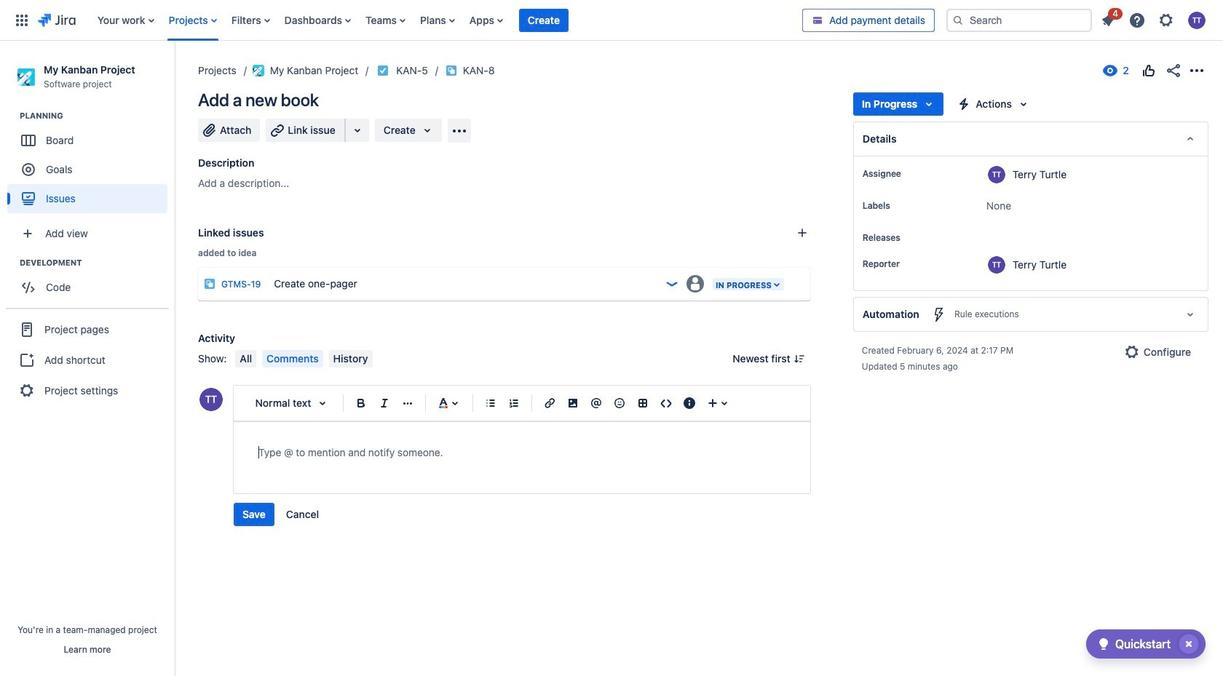 Task type: describe. For each thing, give the bounding box(es) containing it.
mention image
[[588, 395, 605, 412]]

italic ⌘i image
[[376, 395, 393, 412]]

vote options: no one has voted for this issue yet. image
[[1140, 62, 1158, 79]]

notifications image
[[1100, 11, 1117, 29]]

Search field
[[947, 8, 1092, 32]]

numbered list ⌘⇧7 image
[[505, 395, 523, 412]]

planning image
[[2, 107, 20, 125]]

0 horizontal spatial list
[[90, 0, 802, 40]]

primary element
[[9, 0, 802, 40]]

reporter pin to top. only you can see pinned fields. image
[[903, 258, 914, 270]]

link an issue image
[[796, 227, 808, 239]]

heading for development image
[[20, 257, 174, 269]]

automation element
[[853, 297, 1209, 332]]

assignee pin to top. only you can see pinned fields. image
[[904, 168, 916, 180]]

info panel image
[[681, 395, 698, 412]]

add image, video, or file image
[[564, 395, 582, 412]]

sidebar navigation image
[[159, 58, 191, 87]]

settings image
[[1158, 11, 1175, 29]]

subtask image
[[445, 65, 457, 76]]

priority: low image
[[665, 277, 679, 291]]

code snippet image
[[658, 395, 675, 412]]

copy link to issue image
[[492, 64, 504, 76]]

link image
[[541, 395, 558, 412]]

heading for planning icon
[[20, 110, 174, 122]]

your profile and settings image
[[1188, 11, 1206, 29]]

more information about terry turtle image
[[988, 166, 1005, 183]]

search image
[[952, 14, 964, 26]]



Task type: locate. For each thing, give the bounding box(es) containing it.
1 vertical spatial heading
[[20, 257, 174, 269]]

1 heading from the top
[[20, 110, 174, 122]]

jira image
[[38, 11, 76, 29], [38, 11, 76, 29]]

Comment - Main content area, start typing to enter text. text field
[[258, 444, 786, 462]]

list
[[90, 0, 802, 40], [1095, 5, 1215, 33]]

list up subtask image in the top left of the page
[[90, 0, 802, 40]]

heading
[[20, 110, 174, 122], [20, 257, 174, 269]]

2 heading from the top
[[20, 257, 174, 269]]

development image
[[2, 254, 20, 272]]

sidebar element
[[0, 41, 175, 676]]

link web pages and more image
[[349, 122, 366, 139]]

0 horizontal spatial list item
[[519, 0, 569, 40]]

appswitcher icon image
[[13, 11, 31, 29]]

1 horizontal spatial list item
[[1095, 5, 1123, 32]]

dismiss quickstart image
[[1177, 633, 1201, 656]]

emoji image
[[611, 395, 628, 412]]

add app image
[[451, 122, 468, 139]]

1 horizontal spatial list
[[1095, 5, 1215, 33]]

goal image
[[22, 163, 35, 176]]

None search field
[[947, 8, 1092, 32]]

help image
[[1129, 11, 1146, 29]]

bullet list ⌘⇧8 image
[[482, 395, 500, 412]]

more information about terry turtle image
[[988, 256, 1005, 274]]

list item
[[519, 0, 569, 40], [1095, 5, 1123, 32]]

group
[[7, 110, 174, 218], [7, 257, 174, 307], [6, 308, 169, 412], [234, 503, 328, 526]]

table image
[[634, 395, 652, 412]]

actions image
[[1188, 62, 1206, 79]]

details element
[[853, 122, 1209, 157]]

my kanban project image
[[253, 65, 264, 76]]

0 vertical spatial heading
[[20, 110, 174, 122]]

check image
[[1095, 636, 1113, 653]]

banner
[[0, 0, 1223, 41]]

bold ⌘b image
[[352, 395, 370, 412]]

menu bar
[[233, 350, 375, 368]]

issue type: sub-task image
[[204, 278, 216, 290]]

labels pin to top. only you can see pinned fields. image
[[893, 200, 905, 212]]

list up vote options: no one has voted for this issue yet. icon
[[1095, 5, 1215, 33]]

task image
[[377, 65, 389, 76]]

more formatting image
[[399, 395, 417, 412]]



Task type: vqa. For each thing, say whether or not it's contained in the screenshot.
first Prod from the bottom of the page
no



